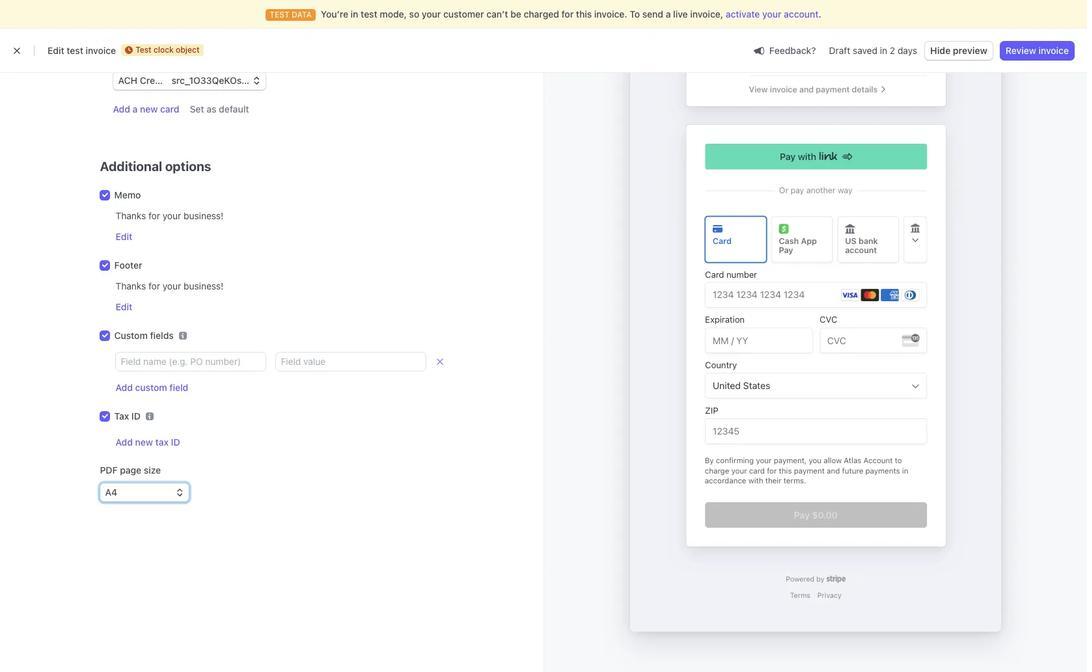 Task type: vqa. For each thing, say whether or not it's contained in the screenshot.
top in
yes



Task type: describe. For each thing, give the bounding box(es) containing it.
object
[[176, 45, 200, 55]]

saved
[[853, 45, 878, 56]]

Field value text field
[[276, 353, 425, 371]]

add a new card
[[113, 104, 179, 115]]

invoice.
[[594, 8, 627, 20]]

add for add a new card
[[113, 104, 130, 115]]

0 horizontal spatial in
[[351, 8, 358, 20]]

hide preview
[[930, 45, 987, 56]]

.
[[819, 8, 821, 20]]

options
[[165, 159, 211, 174]]

set
[[190, 104, 204, 115]]

can't
[[486, 8, 508, 20]]

for for footer
[[148, 281, 160, 292]]

1 vertical spatial in
[[880, 45, 887, 56]]

thanks for your business! for memo
[[116, 210, 223, 221]]

review invoice
[[1006, 45, 1069, 56]]

add for add custom field
[[116, 382, 133, 393]]

test clock object
[[135, 45, 200, 55]]

add new tax id link
[[116, 436, 444, 449]]

review
[[1006, 45, 1036, 56]]

set as default button
[[190, 103, 249, 116]]

1 horizontal spatial id
[[171, 437, 180, 448]]

activate
[[726, 8, 760, 20]]

additional options
[[100, 159, 211, 174]]

account
[[784, 8, 819, 20]]

to
[[630, 8, 640, 20]]

Field name (e.g. PO number) text field
[[116, 353, 265, 371]]

edit for footer
[[116, 301, 132, 312]]

draft
[[829, 45, 850, 56]]

invoice,
[[690, 8, 723, 20]]

card
[[160, 104, 179, 115]]

customer
[[443, 8, 484, 20]]

default
[[219, 104, 249, 115]]

your right activate at the right top of the page
[[762, 8, 781, 20]]

add new tax id
[[116, 437, 180, 448]]

preview
[[953, 45, 987, 56]]

tax
[[155, 437, 169, 448]]

your down 'options'
[[163, 210, 181, 221]]

so
[[409, 8, 419, 20]]

a inside button
[[133, 104, 138, 115]]

custom
[[114, 330, 148, 341]]

src_1o33qekosr4qlyxvbwxxpyxp
[[172, 75, 325, 86]]

1 horizontal spatial test
[[361, 8, 377, 20]]

tax
[[114, 411, 129, 422]]

ach
[[118, 75, 137, 86]]

edit for memo
[[116, 231, 132, 242]]

tax id
[[114, 411, 141, 422]]

activate your account link
[[726, 8, 819, 21]]

add custom field
[[116, 382, 188, 393]]

a4
[[105, 487, 117, 498]]

new inside button
[[140, 104, 158, 115]]

send
[[642, 8, 663, 20]]

footer
[[114, 260, 142, 271]]

pdf page size
[[100, 465, 161, 476]]

credit
[[140, 75, 166, 86]]

review invoice button
[[1000, 42, 1074, 60]]

add custom field button
[[116, 381, 188, 394]]

transfer
[[169, 75, 204, 86]]

edit button for memo
[[116, 230, 132, 243]]

page
[[120, 465, 141, 476]]

mode,
[[380, 8, 407, 20]]



Task type: locate. For each thing, give the bounding box(es) containing it.
add left the custom
[[116, 382, 133, 393]]

hide preview button
[[925, 42, 993, 60]]

invoice
[[86, 45, 116, 56], [1039, 45, 1069, 56]]

feedback?
[[769, 45, 816, 56]]

as
[[207, 104, 216, 115]]

thanks
[[116, 210, 146, 221], [116, 281, 146, 292]]

0 horizontal spatial a
[[133, 104, 138, 115]]

1 vertical spatial a
[[133, 104, 138, 115]]

id
[[131, 411, 141, 422], [171, 437, 180, 448]]

add inside "button"
[[116, 382, 133, 393]]

thanks for your business! down footer
[[116, 281, 223, 292]]

fields
[[150, 330, 174, 341]]

your right the so
[[422, 8, 441, 20]]

1 horizontal spatial invoice
[[1039, 45, 1069, 56]]

0 horizontal spatial invoice
[[86, 45, 116, 56]]

add for add new tax id
[[116, 437, 133, 448]]

1 vertical spatial id
[[171, 437, 180, 448]]

1 thanks from the top
[[116, 210, 146, 221]]

in
[[351, 8, 358, 20], [880, 45, 887, 56]]

1 horizontal spatial in
[[880, 45, 887, 56]]

2
[[890, 45, 895, 56]]

custom
[[135, 382, 167, 393]]

1 vertical spatial for
[[148, 210, 160, 221]]

be
[[511, 8, 521, 20]]

set as default
[[190, 104, 249, 115]]

additional
[[100, 159, 162, 174]]

0 vertical spatial a
[[666, 8, 671, 20]]

you're in test mode, so your customer can't be charged for this invoice. to send a live invoice, activate your account .
[[321, 8, 821, 20]]

1 business! from the top
[[184, 210, 223, 221]]

new left card
[[140, 104, 158, 115]]

days
[[898, 45, 917, 56]]

0 vertical spatial edit
[[48, 45, 64, 56]]

add down ach
[[113, 104, 130, 115]]

1 vertical spatial edit
[[116, 231, 132, 242]]

invoice right "review"
[[1039, 45, 1069, 56]]

0 horizontal spatial id
[[131, 411, 141, 422]]

business!
[[184, 210, 223, 221], [184, 281, 223, 292]]

0 vertical spatial id
[[131, 411, 141, 422]]

thanks for memo
[[116, 210, 146, 221]]

svg image
[[175, 489, 183, 497]]

0 vertical spatial new
[[140, 104, 158, 115]]

1 vertical spatial test
[[67, 45, 83, 56]]

0 vertical spatial thanks
[[116, 210, 146, 221]]

test
[[135, 45, 151, 55]]

thanks for your business! down 'memo'
[[116, 210, 223, 221]]

for up fields
[[148, 281, 160, 292]]

1 vertical spatial business!
[[184, 281, 223, 292]]

edit
[[48, 45, 64, 56], [116, 231, 132, 242], [116, 301, 132, 312]]

2 edit button from the top
[[116, 301, 132, 314]]

charged
[[524, 8, 559, 20]]

new
[[140, 104, 158, 115], [135, 437, 153, 448]]

a
[[666, 8, 671, 20], [133, 104, 138, 115]]

1 vertical spatial new
[[135, 437, 153, 448]]

your up fields
[[163, 281, 181, 292]]

add down the tax
[[116, 437, 133, 448]]

memo
[[114, 189, 141, 201]]

invoice inside button
[[1039, 45, 1069, 56]]

edit test invoice
[[48, 45, 116, 56]]

this
[[576, 8, 592, 20]]

size
[[144, 465, 161, 476]]

invoice left test
[[86, 45, 116, 56]]

clock
[[154, 45, 174, 55]]

for down additional options
[[148, 210, 160, 221]]

add inside button
[[113, 104, 130, 115]]

edit button up custom
[[116, 301, 132, 314]]

0 vertical spatial thanks for your business!
[[116, 210, 223, 221]]

for
[[562, 8, 574, 20], [148, 210, 160, 221], [148, 281, 160, 292]]

0 vertical spatial test
[[361, 8, 377, 20]]

2 vertical spatial for
[[148, 281, 160, 292]]

add a new card button
[[113, 103, 179, 116]]

you're
[[321, 8, 348, 20]]

for for memo
[[148, 210, 160, 221]]

business! for footer
[[184, 281, 223, 292]]

2 thanks for your business! from the top
[[116, 281, 223, 292]]

live
[[673, 8, 688, 20]]

2 vertical spatial edit
[[116, 301, 132, 312]]

draft saved in 2 days
[[829, 45, 917, 56]]

custom fields
[[114, 330, 174, 341]]

0 vertical spatial business!
[[184, 210, 223, 221]]

pdf
[[100, 465, 118, 476]]

thanks for footer
[[116, 281, 146, 292]]

1 vertical spatial edit button
[[116, 301, 132, 314]]

for left the this
[[562, 8, 574, 20]]

2 business! from the top
[[184, 281, 223, 292]]

1 vertical spatial thanks
[[116, 281, 146, 292]]

0 horizontal spatial test
[[67, 45, 83, 56]]

1 horizontal spatial a
[[666, 8, 671, 20]]

a left the live
[[666, 8, 671, 20]]

thanks for your business!
[[116, 210, 223, 221], [116, 281, 223, 292]]

1 vertical spatial thanks for your business!
[[116, 281, 223, 292]]

2 vertical spatial add
[[116, 437, 133, 448]]

0 vertical spatial add
[[113, 104, 130, 115]]

edit button for footer
[[116, 301, 132, 314]]

ach credit transfer
[[118, 75, 204, 86]]

edit button
[[116, 230, 132, 243], [116, 301, 132, 314]]

in right you're
[[351, 8, 358, 20]]

edit button up footer
[[116, 230, 132, 243]]

your
[[422, 8, 441, 20], [762, 8, 781, 20], [163, 210, 181, 221], [163, 281, 181, 292]]

a down ach
[[133, 104, 138, 115]]

2 invoice from the left
[[1039, 45, 1069, 56]]

1 edit button from the top
[[116, 230, 132, 243]]

2 thanks from the top
[[116, 281, 146, 292]]

0 vertical spatial edit button
[[116, 230, 132, 243]]

1 vertical spatial add
[[116, 382, 133, 393]]

add
[[113, 104, 130, 115], [116, 382, 133, 393], [116, 437, 133, 448]]

1 thanks for your business! from the top
[[116, 210, 223, 221]]

0 vertical spatial for
[[562, 8, 574, 20]]

0 vertical spatial in
[[351, 8, 358, 20]]

thanks down footer
[[116, 281, 146, 292]]

feedback? button
[[748, 41, 821, 60]]

field
[[170, 382, 188, 393]]

hide
[[930, 45, 951, 56]]

in left 2
[[880, 45, 887, 56]]

business! for memo
[[184, 210, 223, 221]]

thanks for your business! for footer
[[116, 281, 223, 292]]

thanks down 'memo'
[[116, 210, 146, 221]]

a4 button
[[100, 484, 188, 502]]

1 invoice from the left
[[86, 45, 116, 56]]

new left the tax
[[135, 437, 153, 448]]

test
[[361, 8, 377, 20], [67, 45, 83, 56]]



